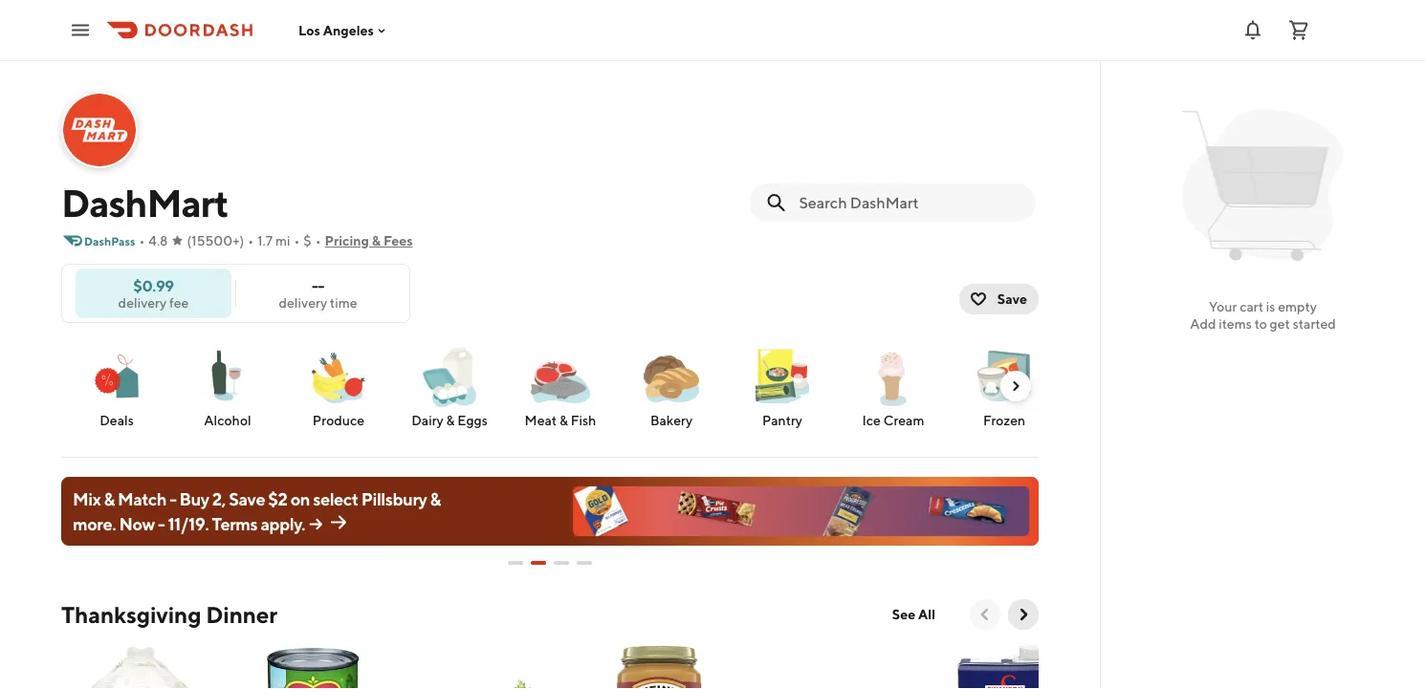 Task type: describe. For each thing, give the bounding box(es) containing it.
dairy & eggs link
[[402, 342, 497, 430]]

thanksgiving dinner link
[[61, 600, 277, 630]]

see all
[[892, 607, 935, 623]]

apply.
[[261, 513, 305, 534]]

$2
[[268, 489, 287, 510]]

dashmart
[[61, 180, 228, 225]]

more.
[[73, 513, 116, 534]]

meat & fish link
[[513, 342, 608, 430]]

empty retail cart image
[[1173, 96, 1353, 275]]

meat & fish image
[[526, 342, 595, 411]]

mix
[[73, 489, 101, 510]]

is
[[1266, 299, 1275, 315]]

next button of carousel image
[[1014, 605, 1033, 625]]

ice cream image
[[859, 342, 928, 411]]

11/19.
[[168, 513, 209, 534]]

started
[[1293, 316, 1336, 332]]

fees
[[383, 233, 413, 249]]

dairy & eggs
[[411, 413, 488, 428]]

(15500+)
[[187, 233, 244, 249]]

deals link
[[69, 342, 164, 430]]

Search DashMart search field
[[799, 192, 1020, 213]]

los angeles
[[298, 22, 374, 38]]

bakery image
[[637, 342, 706, 411]]

pillsbury
[[361, 489, 427, 510]]

0 items, open order cart image
[[1287, 19, 1310, 42]]

$0.99
[[133, 276, 174, 295]]

thanksgiving
[[61, 601, 201, 628]]

dinner
[[206, 601, 277, 628]]

add
[[1190, 316, 1216, 332]]

frozen image
[[970, 342, 1039, 411]]

save inside button
[[997, 291, 1027, 307]]

see all link
[[881, 600, 947, 630]]

thanksgiving dinner
[[61, 601, 277, 628]]

1.7
[[257, 233, 273, 249]]

meat & fish
[[525, 413, 596, 428]]

-- delivery time
[[279, 276, 357, 310]]

4.8
[[149, 233, 168, 249]]

fee
[[169, 295, 189, 310]]

to
[[1254, 316, 1267, 332]]

ice cream link
[[845, 342, 941, 430]]

mix & match - buy 2, save $2 on select pillsbury & more. now - 11/19. terms apply. →
[[73, 489, 441, 534]]

pantry link
[[735, 342, 830, 430]]

$
[[304, 233, 311, 249]]

2 • from the left
[[248, 233, 254, 249]]

your
[[1209, 299, 1237, 315]]

open menu image
[[69, 19, 92, 42]]

delivery inside $0.99 delivery fee
[[118, 295, 167, 310]]

empty
[[1278, 299, 1317, 315]]

& for mix & match - buy 2, save $2 on select pillsbury & more. now - 11/19. terms apply. →
[[104, 489, 115, 510]]

& for meat & fish
[[559, 413, 568, 428]]

& left fees
[[372, 233, 381, 249]]

produce image
[[304, 342, 373, 411]]

bakery
[[650, 413, 693, 428]]

dashpass
[[84, 234, 135, 248]]

eggs
[[457, 413, 488, 428]]

pricing
[[325, 233, 369, 249]]

deals
[[100, 413, 134, 428]]

items
[[1219, 316, 1252, 332]]

all
[[918, 607, 935, 623]]



Task type: locate. For each thing, give the bounding box(es) containing it.
cart
[[1240, 299, 1263, 315]]

1 delivery from the left
[[118, 295, 167, 310]]

see
[[892, 607, 915, 623]]

0 horizontal spatial delivery
[[118, 295, 167, 310]]

delivery left fee
[[118, 295, 167, 310]]

4 • from the left
[[315, 233, 321, 249]]

→
[[308, 513, 323, 534]]

pricing & fees button
[[325, 226, 413, 256]]

meat
[[525, 413, 557, 428]]

delivery left time in the top left of the page
[[279, 295, 327, 310]]

terms
[[212, 513, 258, 534]]

save
[[997, 291, 1027, 307], [229, 489, 265, 510]]

mi
[[275, 233, 290, 249]]

• left 4.8
[[139, 233, 145, 249]]

pantry image
[[748, 342, 817, 411]]

now
[[119, 513, 155, 534]]

& left eggs at the bottom left
[[446, 413, 455, 428]]

0 vertical spatial save
[[997, 291, 1027, 307]]

& right pillsbury at the bottom left of page
[[430, 489, 441, 510]]

& for dairy & eggs
[[446, 413, 455, 428]]

dairy & eggs image
[[415, 342, 484, 411]]

& left fish
[[559, 413, 568, 428]]

&
[[372, 233, 381, 249], [446, 413, 455, 428], [559, 413, 568, 428], [104, 489, 115, 510], [430, 489, 441, 510]]

on
[[290, 489, 310, 510]]

your cart is empty add items to get started
[[1190, 299, 1336, 332]]

• 1.7 mi • $ • pricing & fees
[[248, 233, 413, 249]]

pantry
[[762, 413, 802, 428]]

-
[[312, 276, 318, 295], [318, 276, 324, 295], [169, 489, 176, 510], [158, 513, 165, 534]]

• right $
[[315, 233, 321, 249]]

• left $
[[294, 233, 300, 249]]

save up terms
[[229, 489, 265, 510]]

next image
[[1008, 379, 1023, 394]]

& right mix
[[104, 489, 115, 510]]

dashmart image
[[63, 94, 136, 166]]

• left 1.7
[[248, 233, 254, 249]]

los
[[298, 22, 320, 38]]

2 delivery from the left
[[279, 295, 327, 310]]

ice
[[862, 413, 881, 428]]

3 • from the left
[[294, 233, 300, 249]]

deals image
[[82, 342, 151, 411]]

alcohol link
[[180, 342, 275, 430]]

delivery
[[118, 295, 167, 310], [279, 295, 327, 310]]

get
[[1270, 316, 1290, 332]]

frozen link
[[956, 342, 1052, 430]]

•
[[139, 233, 145, 249], [248, 233, 254, 249], [294, 233, 300, 249], [315, 233, 321, 249]]

1 vertical spatial save
[[229, 489, 265, 510]]

save button
[[959, 284, 1039, 315]]

los angeles button
[[298, 22, 389, 38]]

0 horizontal spatial save
[[229, 489, 265, 510]]

bakery link
[[624, 342, 719, 430]]

angeles
[[323, 22, 374, 38]]

1 horizontal spatial delivery
[[279, 295, 327, 310]]

save inside "mix & match - buy 2, save $2 on select pillsbury & more. now - 11/19. terms apply. →"
[[229, 489, 265, 510]]

delivery inside -- delivery time
[[279, 295, 327, 310]]

select
[[313, 489, 358, 510]]

frozen
[[983, 413, 1025, 428]]

save up frozen "image"
[[997, 291, 1027, 307]]

2,
[[212, 489, 226, 510]]

1 • from the left
[[139, 233, 145, 249]]

notification bell image
[[1241, 19, 1264, 42]]

buy
[[179, 489, 209, 510]]

ice cream
[[862, 413, 924, 428]]

fish
[[571, 413, 596, 428]]

$0.99 delivery fee
[[118, 276, 189, 310]]

match
[[118, 489, 166, 510]]

alcohol
[[204, 413, 251, 428]]

1 horizontal spatial save
[[997, 291, 1027, 307]]

previous button of carousel image
[[976, 605, 995, 625]]

produce link
[[291, 342, 386, 430]]

cream
[[883, 413, 924, 428]]

alcohol image
[[193, 342, 262, 410]]

dairy
[[411, 413, 444, 428]]

time
[[330, 295, 357, 310]]

produce
[[313, 413, 365, 428]]



Task type: vqa. For each thing, say whether or not it's contained in the screenshot.
5431
no



